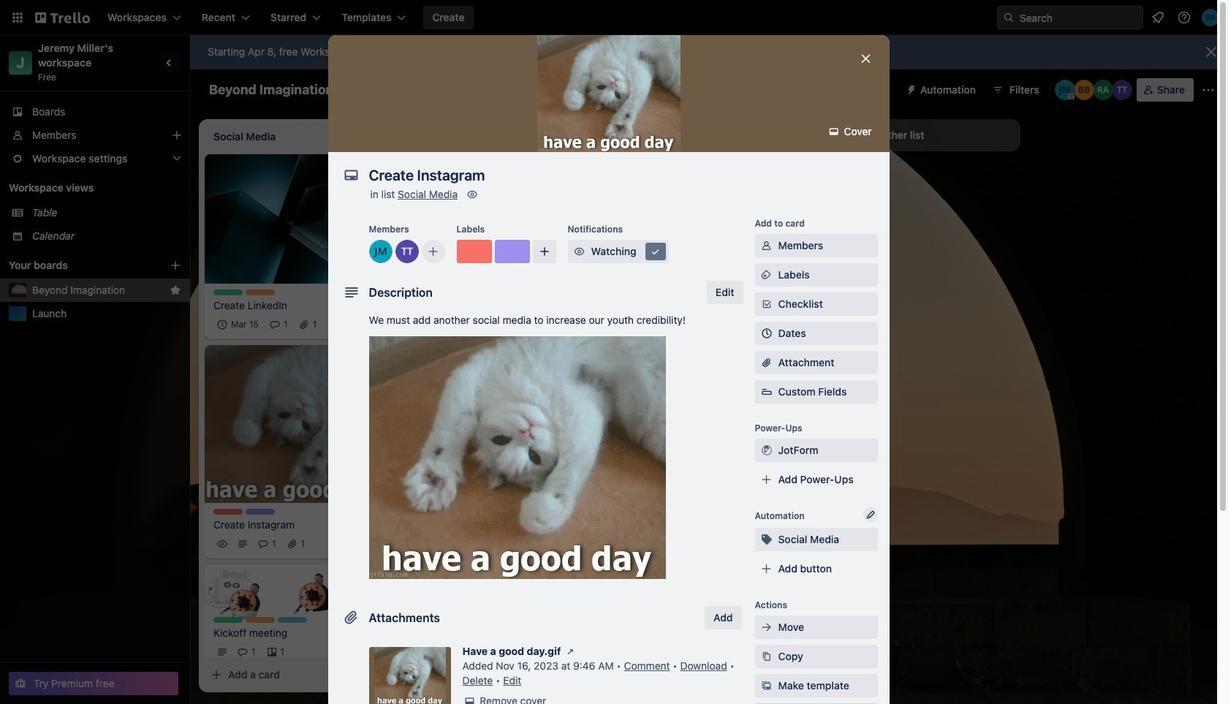 Task type: vqa. For each thing, say whether or not it's contained in the screenshot.
the top Terry Turtle (terryturtle) image
yes



Task type: locate. For each thing, give the bounding box(es) containing it.
1 horizontal spatial terry turtle (terryturtle) image
[[361, 644, 378, 661]]

have\_a\_good\_day.gif image
[[369, 336, 666, 579]]

1 horizontal spatial color: red, title: none image
[[457, 240, 492, 263]]

1 horizontal spatial create from template… image
[[582, 440, 594, 452]]

0 vertical spatial color: red, title: none image
[[457, 240, 492, 263]]

2 vertical spatial create from template… image
[[375, 669, 386, 681]]

ruby anderson (rubyanderson7) image
[[1093, 80, 1114, 100], [576, 342, 594, 360]]

0 horizontal spatial create from template… image
[[375, 669, 386, 681]]

0 horizontal spatial ruby anderson (rubyanderson7) image
[[576, 342, 594, 360]]

color: red, title: none image left color: purple, title: none icon
[[457, 240, 492, 263]]

sm image
[[900, 78, 921, 99], [827, 124, 842, 139], [572, 244, 587, 259], [760, 268, 774, 282], [760, 679, 774, 693], [463, 694, 477, 704]]

color: bold red, title: "thoughts" element
[[421, 377, 451, 383]]

Search field
[[1015, 7, 1143, 29]]

sm image
[[465, 187, 480, 202], [760, 238, 774, 253], [648, 244, 663, 259], [760, 443, 774, 458], [760, 533, 774, 547], [760, 620, 774, 635], [564, 644, 578, 659], [760, 650, 774, 664]]

0 vertical spatial ruby anderson (rubyanderson7) image
[[1093, 80, 1114, 100]]

1 horizontal spatial ruby anderson (rubyanderson7) image
[[1093, 80, 1114, 100]]

primary element
[[0, 0, 1229, 35]]

0 horizontal spatial terry turtle (terryturtle) image
[[361, 316, 378, 333]]

back to home image
[[35, 6, 90, 29]]

color: sky, title: "sparkling" element
[[278, 617, 307, 623]]

jeremy miller (jeremymiller198) image
[[1055, 80, 1076, 100]]

color: purple, title: none image
[[246, 509, 275, 515]]

1 vertical spatial color: red, title: none image
[[214, 509, 243, 515]]

color: purple, title: none image
[[495, 240, 530, 263]]

terry turtle (terryturtle) image
[[395, 240, 419, 263], [361, 316, 378, 333], [535, 342, 553, 360]]

1 vertical spatial terry turtle (terryturtle) image
[[361, 316, 378, 333]]

your boards with 2 items element
[[9, 257, 148, 274]]

show menu image
[[1202, 83, 1216, 97]]

add members to card image
[[428, 244, 439, 259]]

1 vertical spatial create from template… image
[[582, 440, 594, 452]]

terry turtle (terryturtle) image
[[1112, 80, 1133, 100], [340, 535, 358, 553], [361, 644, 378, 661]]

None text field
[[362, 162, 844, 189]]

color: red, title: none image
[[457, 240, 492, 263], [214, 509, 243, 515]]

2 vertical spatial terry turtle (terryturtle) image
[[361, 644, 378, 661]]

search image
[[1004, 12, 1015, 23]]

0 horizontal spatial color: red, title: none image
[[214, 509, 243, 515]]

jeremy miller (jeremymiller198) image
[[1203, 9, 1220, 26], [369, 240, 392, 263], [556, 342, 573, 360], [361, 535, 378, 553]]

1 vertical spatial terry turtle (terryturtle) image
[[340, 535, 358, 553]]

starred icon image
[[170, 285, 181, 296]]

1 vertical spatial ruby anderson (rubyanderson7) image
[[576, 342, 594, 360]]

color: green, title: none image
[[214, 289, 243, 295]]

color: red, title: none image left color: purple, title: none image
[[214, 509, 243, 515]]

1 horizontal spatial terry turtle (terryturtle) image
[[395, 240, 419, 263]]

0 vertical spatial terry turtle (terryturtle) image
[[395, 240, 419, 263]]

2 horizontal spatial terry turtle (terryturtle) image
[[1112, 80, 1133, 100]]

create from template… image
[[790, 396, 802, 408], [582, 440, 594, 452], [375, 669, 386, 681]]

0 vertical spatial terry turtle (terryturtle) image
[[1112, 80, 1133, 100]]

2 horizontal spatial terry turtle (terryturtle) image
[[535, 342, 553, 360]]

None checkbox
[[442, 301, 519, 319], [214, 316, 263, 333], [442, 301, 519, 319], [214, 316, 263, 333]]

2 horizontal spatial create from template… image
[[790, 396, 802, 408]]

bob builder (bobbuilder40) image
[[1074, 80, 1095, 100]]



Task type: describe. For each thing, give the bounding box(es) containing it.
Board name text field
[[202, 78, 341, 102]]

0 horizontal spatial terry turtle (terryturtle) image
[[340, 535, 358, 553]]

customize views image
[[565, 83, 580, 97]]

color: green, title: none image
[[214, 617, 243, 623]]

edit card image
[[365, 352, 377, 363]]

ruby anderson (rubyanderson7) image for jeremy miller (jeremymiller198) image on the top
[[1093, 80, 1114, 100]]

ruby anderson (rubyanderson7) image for the bottom terry turtle (terryturtle) icon
[[576, 342, 594, 360]]

color: orange, title: none image
[[246, 289, 275, 295]]

color: orange, title: none image
[[246, 617, 275, 623]]

0 vertical spatial create from template… image
[[790, 396, 802, 408]]

2 vertical spatial terry turtle (terryturtle) image
[[535, 342, 553, 360]]

open information menu image
[[1178, 10, 1192, 25]]

add board image
[[170, 260, 181, 271]]

0 notifications image
[[1150, 9, 1167, 26]]



